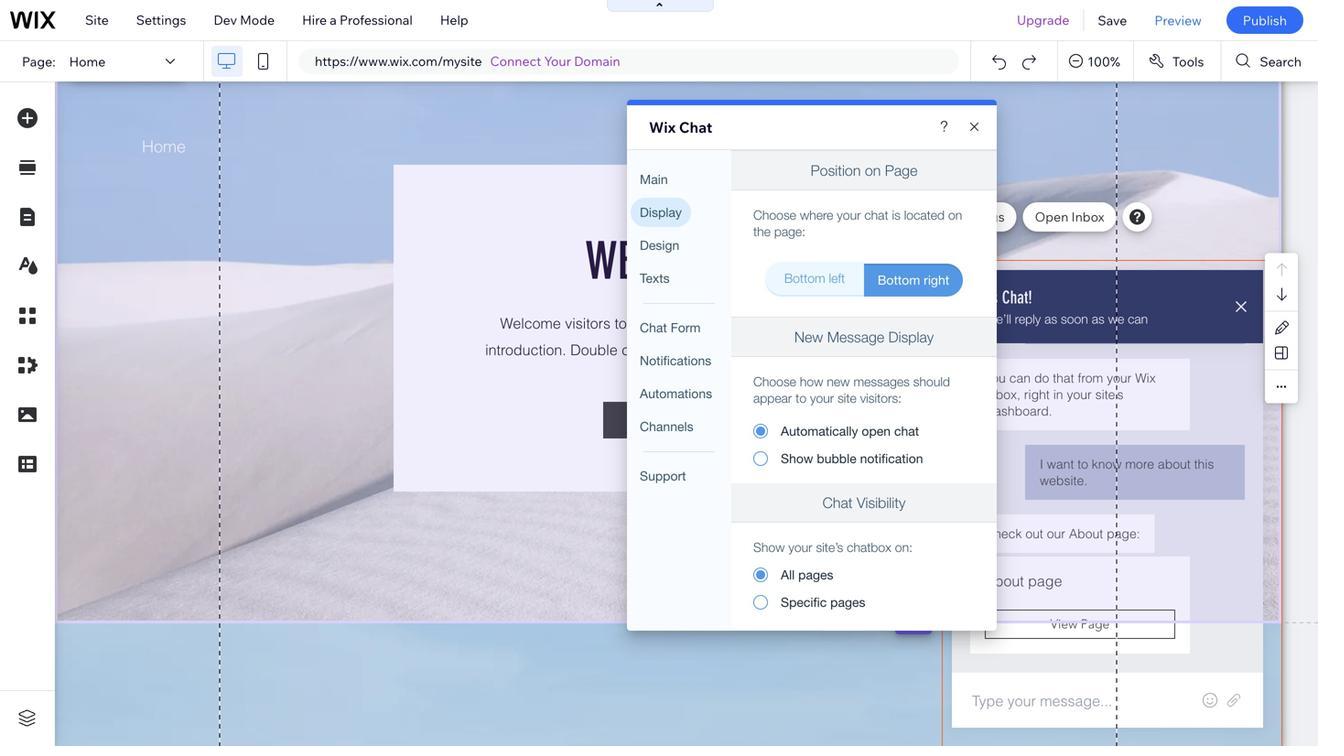 Task type: vqa. For each thing, say whether or not it's contained in the screenshot.
(895)
no



Task type: describe. For each thing, give the bounding box(es) containing it.
connect
[[490, 53, 541, 69]]

100% button
[[1058, 41, 1133, 81]]

open inbox
[[1035, 209, 1104, 225]]

publish
[[1243, 12, 1287, 28]]

home
[[69, 53, 106, 69]]

publish button
[[1227, 6, 1304, 34]]

https://www.wix.com/mysite
[[315, 53, 482, 69]]

wix
[[649, 118, 676, 136]]

dev
[[214, 12, 237, 28]]

save button
[[1084, 0, 1141, 40]]

hire a professional
[[302, 12, 413, 28]]

tools
[[1173, 53, 1204, 69]]

your
[[544, 53, 571, 69]]

0 horizontal spatial settings
[[136, 12, 186, 28]]

domain
[[574, 53, 620, 69]]

tools button
[[1134, 41, 1221, 81]]

preview
[[1155, 12, 1202, 28]]

hire
[[302, 12, 327, 28]]



Task type: locate. For each thing, give the bounding box(es) containing it.
0 vertical spatial settings
[[136, 12, 186, 28]]

https://www.wix.com/mysite connect your domain
[[315, 53, 620, 69]]

search
[[1260, 53, 1302, 69]]

inbox
[[1071, 209, 1104, 225]]

preview button
[[1141, 0, 1216, 40]]

open
[[1035, 209, 1069, 225]]

1 horizontal spatial settings
[[955, 209, 1005, 225]]

site
[[85, 12, 109, 28]]

settings left dev
[[136, 12, 186, 28]]

search button
[[1221, 41, 1318, 81]]

help
[[440, 12, 468, 28]]

mode
[[240, 12, 275, 28]]

1 vertical spatial settings
[[955, 209, 1005, 225]]

100%
[[1088, 53, 1120, 69]]

dev mode
[[214, 12, 275, 28]]

chat
[[679, 118, 713, 136]]

a
[[330, 12, 337, 28]]

settings
[[136, 12, 186, 28], [955, 209, 1005, 225]]

upgrade
[[1017, 12, 1070, 28]]

professional
[[340, 12, 413, 28]]

save
[[1098, 12, 1127, 28]]

wix chat
[[649, 118, 713, 136]]

settings left open
[[955, 209, 1005, 225]]



